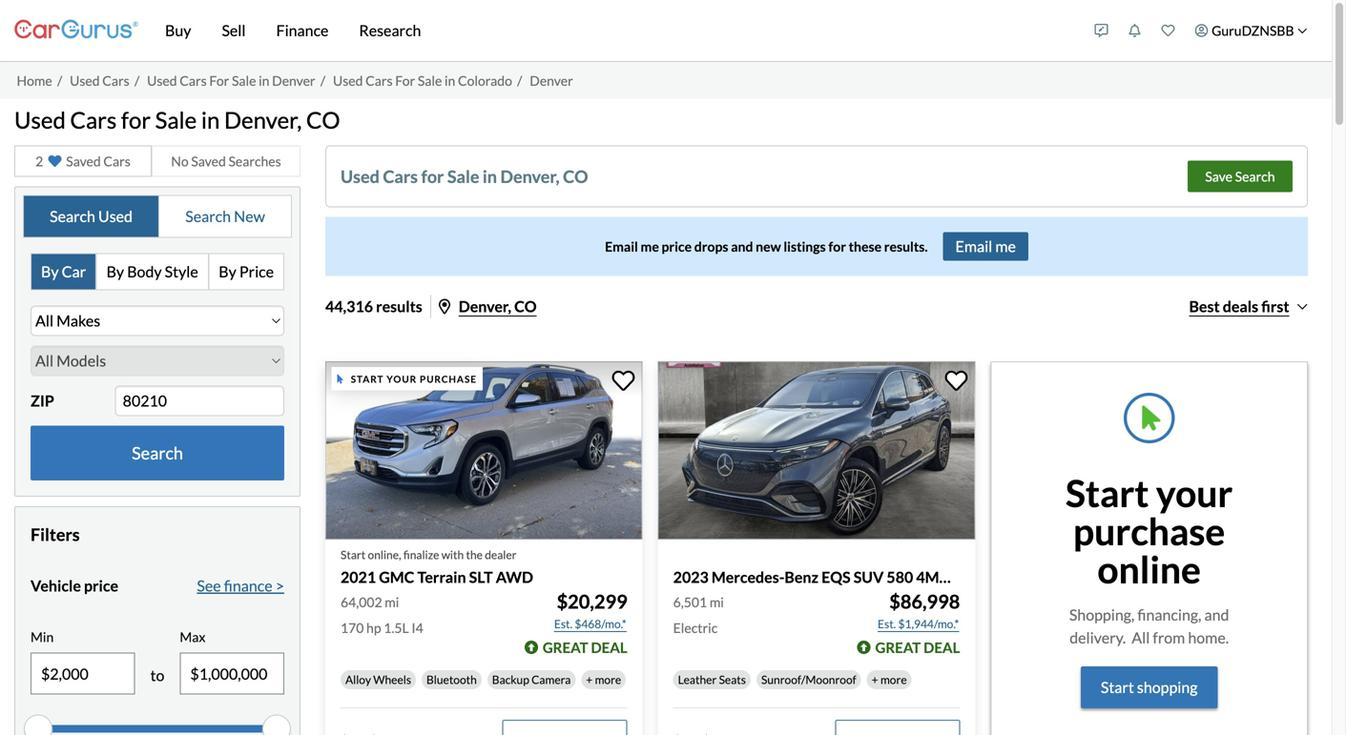 Task type: vqa. For each thing, say whether or not it's contained in the screenshot.
"for"
yes



Task type: locate. For each thing, give the bounding box(es) containing it.
0 horizontal spatial by
[[41, 262, 59, 281]]

search left new
[[185, 207, 231, 226]]

1 horizontal spatial +
[[872, 673, 879, 687]]

start shopping button
[[1081, 667, 1218, 709]]

search new tab
[[159, 196, 291, 237]]

sale
[[232, 72, 256, 89], [418, 72, 442, 89], [155, 106, 197, 134], [447, 166, 480, 187]]

i4
[[412, 621, 424, 637]]

2 for from the left
[[395, 72, 415, 89]]

0 horizontal spatial and
[[731, 238, 753, 255]]

1 mi from the left
[[385, 595, 399, 611]]

used cars for sale in denver link
[[147, 72, 315, 89]]

0 vertical spatial for
[[121, 106, 151, 134]]

mercedes-
[[712, 568, 785, 587]]

for
[[121, 106, 151, 134], [421, 166, 444, 187], [829, 238, 846, 255]]

co
[[306, 106, 340, 134], [563, 166, 588, 187], [514, 297, 537, 316]]

max
[[180, 629, 206, 645]]

search used tab
[[24, 196, 159, 237]]

1 vertical spatial purchase
[[1074, 509, 1226, 554]]

1 vertical spatial your
[[1157, 471, 1233, 516]]

start
[[351, 374, 384, 385], [1066, 471, 1149, 516], [341, 548, 366, 562], [1101, 679, 1135, 697]]

used inside tab
[[98, 207, 133, 226]]

more
[[595, 673, 621, 687], [881, 673, 907, 687]]

3 / from the left
[[320, 72, 325, 89]]

2 horizontal spatial for
[[829, 238, 846, 255]]

denver,
[[224, 106, 302, 134], [501, 166, 560, 187], [459, 297, 512, 316]]

me inside button
[[996, 237, 1016, 256]]

purchase inside start your purchase online
[[1074, 509, 1226, 554]]

1 horizontal spatial saved
[[191, 153, 226, 169]]

mi
[[385, 595, 399, 611], [710, 595, 724, 611]]

/ down "finance" dropdown button
[[320, 72, 325, 89]]

1 est. from the left
[[554, 618, 573, 631]]

1.5l
[[384, 621, 409, 637]]

price right vehicle
[[84, 577, 118, 595]]

est. inside $20,299 est. $468/mo.*
[[554, 618, 573, 631]]

your inside start your purchase online
[[1157, 471, 1233, 516]]

/ right used cars link
[[135, 72, 140, 89]]

selenite grey metallic 2023 mercedes-benz eqs suv 580 4matic awd suv / crossover all-wheel drive automatic image
[[658, 362, 976, 540]]

denver right colorado
[[530, 72, 573, 89]]

start left shopping
[[1101, 679, 1135, 697]]

1 horizontal spatial est.
[[878, 618, 896, 631]]

gurudznsbb menu item
[[1185, 4, 1318, 57]]

est. $468/mo.* button
[[553, 615, 628, 634]]

1 horizontal spatial denver
[[530, 72, 573, 89]]

0 horizontal spatial used cars for sale in denver, co
[[14, 106, 340, 134]]

1 horizontal spatial email
[[956, 237, 993, 256]]

great deal
[[543, 640, 628, 657], [876, 640, 960, 657]]

1 horizontal spatial co
[[514, 297, 537, 316]]

1 vertical spatial price
[[84, 577, 118, 595]]

mi for $86,998
[[710, 595, 724, 611]]

more down the est. $1,944/mo.* button
[[881, 673, 907, 687]]

dealer
[[485, 548, 517, 562]]

by price tab
[[209, 254, 283, 289]]

deal down the $468/mo.*
[[591, 640, 628, 657]]

see finance >
[[197, 577, 284, 595]]

0 horizontal spatial mi
[[385, 595, 399, 611]]

0 horizontal spatial me
[[641, 238, 659, 255]]

2 great from the left
[[876, 640, 921, 657]]

search right save
[[1236, 168, 1275, 184]]

est. left $1,944/mo.* on the right bottom
[[878, 618, 896, 631]]

2 mi from the left
[[710, 595, 724, 611]]

for down sell dropdown button on the top left
[[209, 72, 229, 89]]

benz
[[785, 568, 819, 587]]

denver, co
[[459, 297, 537, 316]]

$1,944/mo.*
[[899, 618, 959, 631]]

2 great deal from the left
[[876, 640, 960, 657]]

1 vertical spatial co
[[563, 166, 588, 187]]

more down the $468/mo.*
[[595, 673, 621, 687]]

great down est. $468/mo.* button
[[543, 640, 588, 657]]

for down the 'research' popup button
[[395, 72, 415, 89]]

1 horizontal spatial your
[[1157, 471, 1233, 516]]

0 vertical spatial your
[[387, 374, 417, 385]]

denver down "finance" dropdown button
[[272, 72, 315, 89]]

see
[[197, 577, 221, 595]]

start up the 2021
[[341, 548, 366, 562]]

tab list containing by car
[[31, 253, 284, 290]]

1 deal from the left
[[591, 640, 628, 657]]

shopping,
[[1070, 606, 1135, 625]]

0 horizontal spatial for
[[209, 72, 229, 89]]

1 horizontal spatial for
[[421, 166, 444, 187]]

saved right heart image
[[66, 153, 101, 169]]

2023 mercedes-benz eqs suv 580 4matic awd
[[673, 568, 1014, 587]]

0 horizontal spatial your
[[387, 374, 417, 385]]

1 by from the left
[[41, 262, 59, 281]]

0 horizontal spatial + more
[[586, 673, 621, 687]]

0 horizontal spatial co
[[306, 106, 340, 134]]

purchase for start your purchase
[[420, 374, 477, 385]]

0 vertical spatial price
[[662, 238, 692, 255]]

start for start shopping
[[1101, 679, 1135, 697]]

search for search new
[[185, 207, 231, 226]]

+ more down the est. $1,944/mo.* button
[[872, 673, 907, 687]]

44,316
[[325, 297, 373, 316]]

start inside button
[[1101, 679, 1135, 697]]

1 horizontal spatial great deal
[[876, 640, 960, 657]]

search for search
[[132, 443, 183, 464]]

by inside by car tab
[[41, 262, 59, 281]]

drops
[[695, 238, 729, 255]]

mi for $20,299
[[385, 595, 399, 611]]

1 horizontal spatial mi
[[710, 595, 724, 611]]

menu bar
[[138, 0, 1085, 61]]

email
[[956, 237, 993, 256], [605, 238, 638, 255]]

by inside by price tab
[[219, 262, 236, 281]]

email for email me
[[956, 237, 993, 256]]

body
[[127, 262, 162, 281]]

price
[[239, 262, 274, 281]]

0 horizontal spatial deal
[[591, 640, 628, 657]]

email me button
[[943, 232, 1029, 261]]

+ more right camera
[[586, 673, 621, 687]]

cars
[[102, 72, 130, 89], [180, 72, 207, 89], [366, 72, 393, 89], [70, 106, 117, 134], [103, 153, 131, 169], [383, 166, 418, 187]]

mi right 6,501
[[710, 595, 724, 611]]

online,
[[368, 548, 401, 562]]

1 vertical spatial and
[[1205, 606, 1230, 625]]

your up online
[[1157, 471, 1233, 516]]

$20,299
[[557, 591, 628, 614]]

great deal down est. $468/mo.* button
[[543, 640, 628, 657]]

1 horizontal spatial great
[[876, 640, 921, 657]]

add a car review image
[[1095, 24, 1109, 37]]

new
[[756, 238, 781, 255]]

start inside start your purchase online
[[1066, 471, 1149, 516]]

denver
[[272, 72, 315, 89], [530, 72, 573, 89]]

2 + more from the left
[[872, 673, 907, 687]]

finalize
[[404, 548, 439, 562]]

1 horizontal spatial more
[[881, 673, 907, 687]]

1 vertical spatial used cars for sale in denver, co
[[341, 166, 588, 187]]

0 horizontal spatial great deal
[[543, 640, 628, 657]]

2 est. from the left
[[878, 618, 896, 631]]

/ right colorado
[[517, 72, 522, 89]]

start online, finalize with the dealer 2021 gmc terrain slt awd
[[341, 548, 533, 587]]

used cars for sale in colorado link
[[333, 72, 512, 89]]

search new
[[185, 207, 265, 226]]

in
[[259, 72, 270, 89], [445, 72, 456, 89], [201, 106, 220, 134], [483, 166, 497, 187]]

by for by body style
[[106, 262, 124, 281]]

home
[[17, 72, 52, 89]]

with
[[442, 548, 464, 562]]

by
[[41, 262, 59, 281], [106, 262, 124, 281], [219, 262, 236, 281]]

open notifications image
[[1129, 24, 1142, 37]]

0 horizontal spatial price
[[84, 577, 118, 595]]

1 great from the left
[[543, 640, 588, 657]]

by left body
[[106, 262, 124, 281]]

2 horizontal spatial by
[[219, 262, 236, 281]]

zip
[[31, 392, 54, 410]]

gurudznsbb menu
[[1085, 4, 1318, 57]]

by inside by body style tab
[[106, 262, 124, 281]]

1 horizontal spatial awd
[[976, 568, 1014, 587]]

+ right camera
[[586, 673, 593, 687]]

1 more from the left
[[595, 673, 621, 687]]

email right results.
[[956, 237, 993, 256]]

by left price
[[219, 262, 236, 281]]

tab list for search new
[[31, 253, 284, 290]]

+ right "sunroof/moonroof"
[[872, 673, 879, 687]]

price
[[662, 238, 692, 255], [84, 577, 118, 595]]

1 horizontal spatial purchase
[[1074, 509, 1226, 554]]

start right mouse pointer image
[[351, 374, 384, 385]]

0 horizontal spatial denver
[[272, 72, 315, 89]]

Max text field
[[181, 654, 283, 694]]

0 horizontal spatial great
[[543, 640, 588, 657]]

great down the est. $1,944/mo.* button
[[876, 640, 921, 657]]

purchase
[[420, 374, 477, 385], [1074, 509, 1226, 554]]

great deal for $86,998
[[876, 640, 960, 657]]

start inside start online, finalize with the dealer 2021 gmc terrain slt awd
[[341, 548, 366, 562]]

search down zip telephone field
[[132, 443, 183, 464]]

1 horizontal spatial and
[[1205, 606, 1230, 625]]

results.
[[884, 238, 928, 255]]

great deal down the est. $1,944/mo.* button
[[876, 640, 960, 657]]

purchase down the map marker alt image
[[420, 374, 477, 385]]

2 vertical spatial for
[[829, 238, 846, 255]]

price left drops at the right top of page
[[662, 238, 692, 255]]

mi inside 6,501 mi electric
[[710, 595, 724, 611]]

0 vertical spatial denver,
[[224, 106, 302, 134]]

search inside tab
[[50, 207, 95, 226]]

0 horizontal spatial purchase
[[420, 374, 477, 385]]

2 more from the left
[[881, 673, 907, 687]]

start your purchase online
[[1066, 471, 1233, 592]]

0 horizontal spatial for
[[121, 106, 151, 134]]

2 vertical spatial denver,
[[459, 297, 512, 316]]

search up car
[[50, 207, 95, 226]]

gurudznsbb
[[1212, 22, 1295, 39]]

your right mouse pointer image
[[387, 374, 417, 385]]

1 horizontal spatial me
[[996, 237, 1016, 256]]

0 vertical spatial purchase
[[420, 374, 477, 385]]

$86,998 est. $1,944/mo.*
[[878, 591, 960, 631]]

0 horizontal spatial saved
[[66, 153, 101, 169]]

electric
[[673, 621, 718, 637]]

tab list containing search used
[[23, 195, 292, 238]]

1 awd from the left
[[496, 568, 533, 587]]

and left new
[[731, 238, 753, 255]]

mouse pointer image
[[337, 375, 343, 384]]

mi inside 64,002 mi 170 hp 1.5l i4
[[385, 595, 399, 611]]

deal down $1,944/mo.* on the right bottom
[[924, 640, 960, 657]]

awd down dealer
[[496, 568, 533, 587]]

start up online
[[1066, 471, 1149, 516]]

start for start your purchase
[[351, 374, 384, 385]]

0 vertical spatial used cars for sale in denver, co
[[14, 106, 340, 134]]

awd right 4matic
[[976, 568, 1014, 587]]

1 horizontal spatial by
[[106, 262, 124, 281]]

results
[[376, 297, 423, 316]]

tab list
[[23, 195, 292, 238], [31, 253, 284, 290]]

1 horizontal spatial price
[[662, 238, 692, 255]]

1 vertical spatial tab list
[[31, 253, 284, 290]]

0 horizontal spatial email
[[605, 238, 638, 255]]

email inside button
[[956, 237, 993, 256]]

1 saved from the left
[[66, 153, 101, 169]]

0 horizontal spatial more
[[595, 673, 621, 687]]

3 by from the left
[[219, 262, 236, 281]]

est. $1,944/mo.* button
[[877, 615, 960, 634]]

est. down $20,299
[[554, 618, 573, 631]]

finance
[[224, 577, 273, 595]]

/ right home
[[57, 72, 62, 89]]

shopping, financing, and delivery.  all from home.
[[1070, 606, 1230, 648]]

and up home. on the bottom right of page
[[1205, 606, 1230, 625]]

denver, co button
[[439, 297, 537, 316]]

your for start your purchase online
[[1157, 471, 1233, 516]]

2 horizontal spatial co
[[563, 166, 588, 187]]

start for start online, finalize with the dealer 2021 gmc terrain slt awd
[[341, 548, 366, 562]]

saved
[[66, 153, 101, 169], [191, 153, 226, 169]]

research
[[359, 21, 421, 40]]

2 deal from the left
[[924, 640, 960, 657]]

purchase up the financing,
[[1074, 509, 1226, 554]]

est. inside $86,998 est. $1,944/mo.*
[[878, 618, 896, 631]]

1 horizontal spatial for
[[395, 72, 415, 89]]

/
[[57, 72, 62, 89], [135, 72, 140, 89], [320, 72, 325, 89], [517, 72, 522, 89]]

1 great deal from the left
[[543, 640, 628, 657]]

$468/mo.*
[[575, 618, 627, 631]]

0 vertical spatial tab list
[[23, 195, 292, 238]]

by left car
[[41, 262, 59, 281]]

email left drops at the right top of page
[[605, 238, 638, 255]]

your
[[387, 374, 417, 385], [1157, 471, 1233, 516]]

0 horizontal spatial est.
[[554, 618, 573, 631]]

1 horizontal spatial + more
[[872, 673, 907, 687]]

for
[[209, 72, 229, 89], [395, 72, 415, 89]]

and
[[731, 238, 753, 255], [1205, 606, 1230, 625]]

+ more
[[586, 673, 621, 687], [872, 673, 907, 687]]

2 + from the left
[[872, 673, 879, 687]]

1 horizontal spatial deal
[[924, 640, 960, 657]]

2 by from the left
[[106, 262, 124, 281]]

ZIP telephone field
[[115, 386, 284, 416]]

search inside tab
[[185, 207, 231, 226]]

great
[[543, 640, 588, 657], [876, 640, 921, 657]]

saved right no
[[191, 153, 226, 169]]

0 horizontal spatial +
[[586, 673, 593, 687]]

gmc
[[379, 568, 415, 587]]

0 horizontal spatial awd
[[496, 568, 533, 587]]

mi down gmc in the bottom left of the page
[[385, 595, 399, 611]]

by price
[[219, 262, 274, 281]]



Task type: describe. For each thing, give the bounding box(es) containing it.
great for $86,998
[[876, 640, 921, 657]]

by body style tab
[[97, 254, 209, 289]]

these
[[849, 238, 882, 255]]

shopping
[[1137, 679, 1198, 697]]

deal for $20,299
[[591, 640, 628, 657]]

deal for $86,998
[[924, 640, 960, 657]]

eqs
[[822, 568, 851, 587]]

580
[[887, 568, 914, 587]]

6,501 mi electric
[[673, 595, 724, 637]]

financing,
[[1138, 606, 1202, 625]]

2 vertical spatial co
[[514, 297, 537, 316]]

buy button
[[150, 0, 207, 61]]

cargurus logo homepage link image
[[14, 3, 138, 58]]

saved cars
[[66, 153, 131, 169]]

see finance > link
[[197, 575, 284, 598]]

0 vertical spatial and
[[731, 238, 753, 255]]

user icon image
[[1195, 24, 1209, 37]]

home / used cars / used cars for sale in denver / used cars for sale in colorado / denver
[[17, 72, 573, 89]]

4 / from the left
[[517, 72, 522, 89]]

listings
[[784, 238, 826, 255]]

purchase for start your purchase online
[[1074, 509, 1226, 554]]

bluetooth
[[427, 673, 477, 687]]

home link
[[17, 72, 52, 89]]

email me
[[956, 237, 1016, 256]]

camera
[[532, 673, 571, 687]]

menu bar containing buy
[[138, 0, 1085, 61]]

colorado
[[458, 72, 512, 89]]

chevron down image
[[1298, 26, 1308, 36]]

$20,299 est. $468/mo.*
[[554, 591, 628, 631]]

vehicle price
[[31, 577, 118, 595]]

save search button
[[1188, 161, 1293, 192]]

alloy
[[345, 673, 371, 687]]

car
[[62, 262, 86, 281]]

1 vertical spatial for
[[421, 166, 444, 187]]

research button
[[344, 0, 436, 61]]

me for email me
[[996, 237, 1016, 256]]

your for start your purchase
[[387, 374, 417, 385]]

2023
[[673, 568, 709, 587]]

slt
[[469, 568, 493, 587]]

to
[[150, 667, 165, 685]]

64,002 mi 170 hp 1.5l i4
[[341, 595, 424, 637]]

from
[[1153, 629, 1186, 648]]

save search
[[1206, 168, 1275, 184]]

the
[[466, 548, 483, 562]]

terrain
[[417, 568, 466, 587]]

suv
[[854, 568, 884, 587]]

backup camera
[[492, 673, 571, 687]]

no saved searches
[[171, 153, 281, 169]]

by body style
[[106, 262, 198, 281]]

sunroof/moonroof
[[762, 673, 857, 687]]

and inside "shopping, financing, and delivery.  all from home."
[[1205, 606, 1230, 625]]

sell
[[222, 21, 246, 40]]

2
[[35, 153, 43, 169]]

email me price drops and new listings for these results.
[[605, 238, 928, 255]]

2 / from the left
[[135, 72, 140, 89]]

quicksilver metallic 2021 gmc terrain slt awd suv / crossover four-wheel drive 9-speed automatic image
[[325, 362, 643, 540]]

leather
[[678, 673, 717, 687]]

alloy wheels
[[345, 673, 411, 687]]

4matic
[[916, 568, 973, 587]]

by for by price
[[219, 262, 236, 281]]

1 + from the left
[[586, 673, 593, 687]]

$86,998
[[890, 591, 960, 614]]

est. for $86,998
[[878, 618, 896, 631]]

start for start your purchase online
[[1066, 471, 1149, 516]]

style
[[165, 262, 198, 281]]

est. for $20,299
[[554, 618, 573, 631]]

>
[[276, 577, 284, 595]]

1 vertical spatial denver,
[[501, 166, 560, 187]]

2 saved from the left
[[191, 153, 226, 169]]

used cars link
[[70, 72, 130, 89]]

2 awd from the left
[[976, 568, 1014, 587]]

leather seats
[[678, 673, 746, 687]]

start your purchase
[[351, 374, 477, 385]]

1 / from the left
[[57, 72, 62, 89]]

email for email me price drops and new listings for these results.
[[605, 238, 638, 255]]

search button
[[31, 426, 284, 481]]

great deal for $20,299
[[543, 640, 628, 657]]

search used
[[50, 207, 133, 226]]

44,316 results
[[325, 297, 423, 316]]

finance button
[[261, 0, 344, 61]]

me for email me price drops and new listings for these results.
[[641, 238, 659, 255]]

filters
[[31, 524, 80, 545]]

170
[[341, 621, 364, 637]]

awd inside start online, finalize with the dealer 2021 gmc terrain slt awd
[[496, 568, 533, 587]]

no
[[171, 153, 189, 169]]

64,002
[[341, 595, 382, 611]]

2 denver from the left
[[530, 72, 573, 89]]

online
[[1098, 548, 1201, 592]]

sell button
[[207, 0, 261, 61]]

backup
[[492, 673, 530, 687]]

1 + more from the left
[[586, 673, 621, 687]]

hp
[[367, 621, 381, 637]]

1 horizontal spatial used cars for sale in denver, co
[[341, 166, 588, 187]]

1 for from the left
[[209, 72, 229, 89]]

by car tab
[[31, 254, 97, 289]]

0 vertical spatial co
[[306, 106, 340, 134]]

cargurus logo homepage link link
[[14, 3, 138, 58]]

tab list for no saved searches
[[23, 195, 292, 238]]

1 denver from the left
[[272, 72, 315, 89]]

seats
[[719, 673, 746, 687]]

wheels
[[373, 673, 411, 687]]

great for $20,299
[[543, 640, 588, 657]]

Min text field
[[31, 654, 134, 694]]

save
[[1206, 168, 1233, 184]]

home.
[[1189, 629, 1229, 648]]

min
[[31, 629, 54, 645]]

buy
[[165, 21, 191, 40]]

map marker alt image
[[439, 299, 450, 314]]

by for by car
[[41, 262, 59, 281]]

finance
[[276, 21, 329, 40]]

heart image
[[48, 155, 61, 168]]

2021
[[341, 568, 376, 587]]

6,501
[[673, 595, 707, 611]]

saved cars image
[[1162, 24, 1175, 37]]

search for search used
[[50, 207, 95, 226]]

by car
[[41, 262, 86, 281]]

vehicle
[[31, 577, 81, 595]]



